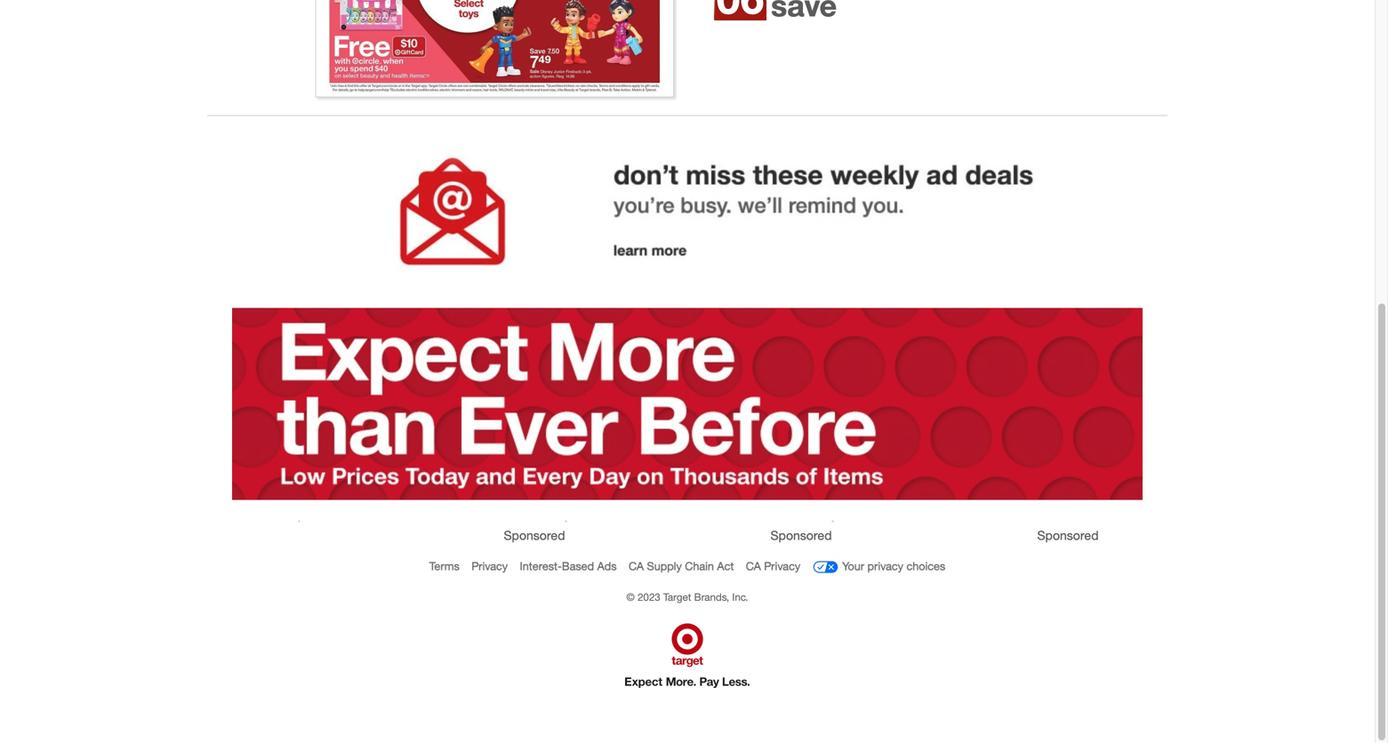 Task type: vqa. For each thing, say whether or not it's contained in the screenshot.
the Expect More than Ever Before. Low Prices Today and Every Day on Thousands of Items. image
yes



Task type: describe. For each thing, give the bounding box(es) containing it.
chain
[[685, 559, 714, 573]]

3 sponsored from the left
[[1038, 528, 1099, 544]]

brands,
[[695, 591, 730, 604]]

©
[[627, 591, 635, 604]]

view the weekly ad image
[[316, 0, 674, 97]]

act
[[717, 559, 734, 573]]

ca privacy link
[[746, 559, 801, 573]]

your privacy choices link
[[813, 554, 946, 581]]

ca privacy
[[746, 559, 801, 573]]

based
[[562, 559, 594, 573]]

don't miss these weekly ad deals. you're busy. we'll remind you. sign up now. image
[[224, 116, 1151, 308]]

2 privacy from the left
[[764, 559, 801, 573]]

ads
[[598, 559, 617, 573]]

expect more than ever before. low prices today and every day on thousands of items. image
[[232, 308, 1143, 500]]

your privacy choices
[[843, 559, 946, 573]]

ca supply chain act
[[629, 559, 734, 573]]



Task type: locate. For each thing, give the bounding box(es) containing it.
2 ca from the left
[[746, 559, 761, 573]]

ca supply chain act link
[[629, 559, 734, 573]]

ca right the act
[[746, 559, 761, 573]]

ccpa image
[[813, 554, 839, 581]]

interest-based ads link
[[520, 559, 617, 573]]

1 horizontal spatial privacy
[[764, 559, 801, 573]]

ca left supply
[[629, 559, 644, 573]]

privacy link
[[472, 559, 508, 573]]

privacy
[[868, 559, 904, 573]]

terms
[[429, 559, 460, 573]]

ca for ca supply chain act
[[629, 559, 644, 573]]

sponsored
[[504, 528, 565, 544], [771, 528, 832, 544], [1038, 528, 1099, 544]]

inc.
[[732, 591, 749, 604]]

privacy left 'ccpa' "image" on the bottom of page
[[764, 559, 801, 573]]

1 sponsored from the left
[[504, 528, 565, 544]]

interest-based ads
[[520, 559, 617, 573]]

choices
[[907, 559, 946, 573]]

privacy
[[472, 559, 508, 573], [764, 559, 801, 573]]

terms link
[[429, 559, 460, 573]]

0 horizontal spatial privacy
[[472, 559, 508, 573]]

1 horizontal spatial sponsored
[[771, 528, 832, 544]]

privacy right terms link
[[472, 559, 508, 573]]

ca
[[629, 559, 644, 573], [746, 559, 761, 573]]

1 ca from the left
[[629, 559, 644, 573]]

supply
[[647, 559, 682, 573]]

2023
[[638, 591, 661, 604]]

2 horizontal spatial sponsored
[[1038, 528, 1099, 544]]

interest-
[[520, 559, 562, 573]]

target
[[664, 591, 692, 604]]

© 2023 target brands, inc.
[[627, 591, 749, 604]]

0 horizontal spatial ca
[[629, 559, 644, 573]]

0 horizontal spatial sponsored
[[504, 528, 565, 544]]

1 privacy from the left
[[472, 559, 508, 573]]

1 horizontal spatial ca
[[746, 559, 761, 573]]

2 sponsored from the left
[[771, 528, 832, 544]]

your
[[843, 559, 865, 573]]

ca for ca privacy
[[746, 559, 761, 573]]



